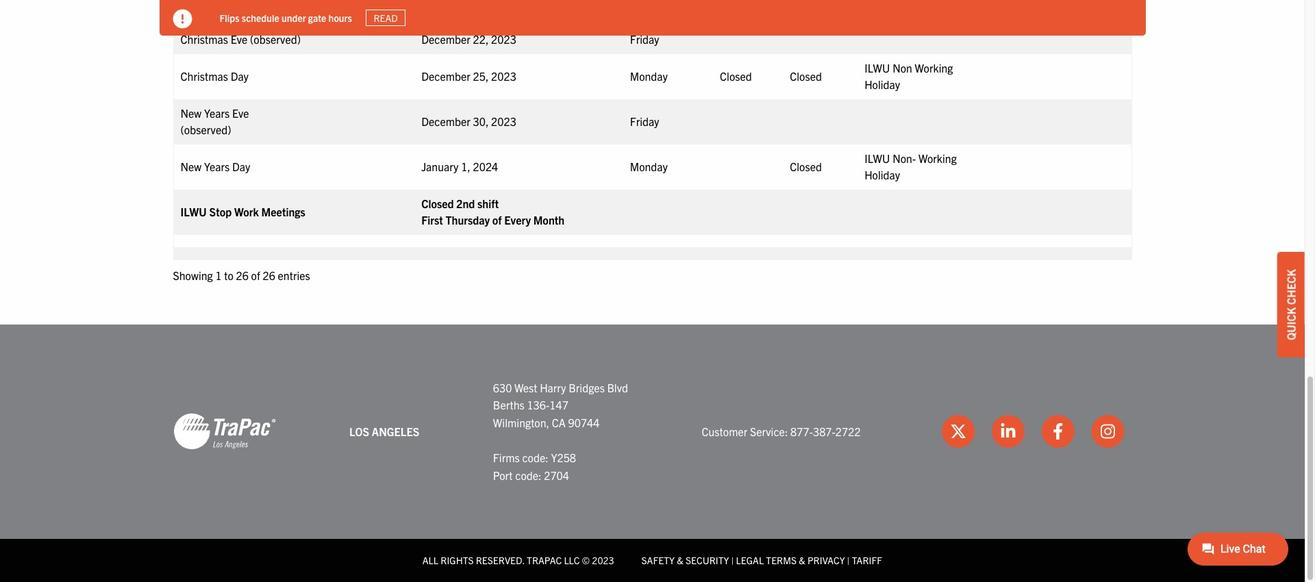Task type: vqa. For each thing, say whether or not it's contained in the screenshot.
"Legal" at the bottom
yes



Task type: describe. For each thing, give the bounding box(es) containing it.
blvd
[[607, 381, 628, 394]]

2 vertical spatial ilwu
[[181, 205, 207, 218]]

to
[[224, 268, 234, 282]]

ca
[[552, 416, 566, 429]]

new years eve (observed)
[[181, 106, 249, 136]]

showing 1 to 26 of 26 entries status
[[173, 266, 1132, 283]]

legal
[[736, 554, 764, 567]]

1 vertical spatial code:
[[515, 468, 542, 482]]

december 22, 2023
[[422, 32, 517, 46]]

thursday
[[446, 213, 490, 227]]

0 vertical spatial day
[[231, 69, 249, 83]]

month
[[534, 213, 565, 227]]

630
[[493, 381, 512, 394]]

2 26 from the left
[[263, 268, 275, 282]]

holiday for non
[[865, 77, 900, 91]]

december for december 22, 2023
[[422, 32, 471, 46]]

stop
[[209, 205, 232, 218]]

(observed) inside new years eve (observed)
[[181, 122, 231, 136]]

christmas eve (observed)
[[181, 32, 301, 46]]

2023 for december 25, 2023
[[491, 69, 517, 83]]

2nd
[[456, 196, 475, 210]]

2704
[[544, 468, 569, 482]]

877-
[[791, 425, 813, 438]]

christmas for christmas day
[[181, 69, 228, 83]]

136-
[[527, 398, 550, 412]]

closed inside closed 2nd shift first thursday of every month
[[422, 196, 454, 210]]

read
[[374, 12, 398, 24]]

every
[[504, 213, 531, 227]]

angeles
[[372, 425, 420, 438]]

footer containing 630 west harry bridges blvd
[[0, 324, 1305, 582]]

non
[[893, 61, 913, 74]]

quick
[[1285, 307, 1298, 340]]

147
[[550, 398, 569, 412]]

holiday for non-
[[865, 168, 900, 181]]

90744
[[568, 416, 600, 429]]

2 & from the left
[[799, 554, 806, 567]]

work
[[234, 205, 259, 218]]

22,
[[473, 32, 489, 46]]

closed 2nd shift first thursday of every month
[[422, 196, 565, 227]]

privacy
[[808, 554, 845, 567]]

december for december 30, 2023
[[422, 114, 471, 128]]

2024
[[473, 159, 498, 173]]

quick check
[[1285, 269, 1298, 340]]

rights
[[441, 554, 474, 567]]

solid image
[[173, 10, 192, 29]]

ilwu non working holiday
[[865, 61, 953, 91]]

december for december 25, 2023
[[422, 69, 471, 83]]

trapac
[[527, 554, 562, 567]]

of inside showing 1 to 26 of 26 entries 'status'
[[251, 268, 260, 282]]

new years day
[[181, 159, 250, 173]]

2023 for december 30, 2023
[[491, 114, 517, 128]]

december 30, 2023
[[422, 114, 517, 128]]

tariff
[[852, 554, 883, 567]]

safety & security | legal terms & privacy | tariff
[[642, 554, 883, 567]]

llc
[[564, 554, 580, 567]]

safety & security link
[[642, 554, 729, 567]]

showing
[[173, 268, 213, 282]]

1,
[[461, 159, 471, 173]]

1 vertical spatial day
[[232, 159, 250, 173]]

new for new years day
[[181, 159, 202, 173]]

firms code:  y258 port code:  2704
[[493, 451, 576, 482]]

ilwu for ilwu non working
[[865, 61, 890, 74]]

entries
[[278, 268, 310, 282]]

2722
[[836, 425, 861, 438]]

years for eve
[[204, 106, 230, 120]]

1
[[215, 268, 222, 282]]

schedule
[[242, 11, 279, 24]]

eve for christmas eve
[[231, 3, 248, 17]]

friday for december 22, 2023
[[630, 32, 659, 46]]

under
[[282, 11, 306, 24]]

of inside closed 2nd shift first thursday of every month
[[492, 213, 502, 227]]

customer
[[702, 425, 748, 438]]

friday for december 30, 2023
[[630, 114, 659, 128]]

berths
[[493, 398, 525, 412]]

los
[[349, 425, 369, 438]]

security
[[686, 554, 729, 567]]

customer service: 877-387-2722
[[702, 425, 861, 438]]



Task type: locate. For each thing, give the bounding box(es) containing it.
(observed) down the flips schedule under gate hours
[[250, 32, 301, 46]]

2 friday from the top
[[630, 114, 659, 128]]

2 | from the left
[[847, 554, 850, 567]]

2 new from the top
[[181, 159, 202, 173]]

eve down flips
[[231, 32, 248, 46]]

1 26 from the left
[[236, 268, 249, 282]]

y258
[[551, 451, 576, 465]]

wilmington,
[[493, 416, 550, 429]]

of down shift
[[492, 213, 502, 227]]

& right the safety
[[677, 554, 684, 567]]

ilwu stop work meetings
[[181, 205, 305, 218]]

25,
[[473, 69, 489, 83]]

all
[[423, 554, 439, 567]]

check
[[1285, 269, 1298, 305]]

0 vertical spatial christmas
[[181, 3, 228, 17]]

0 vertical spatial working
[[915, 61, 953, 74]]

1 vertical spatial friday
[[630, 114, 659, 128]]

eve
[[231, 3, 248, 17], [231, 32, 248, 46], [232, 106, 249, 120]]

holiday inside ilwu non working holiday
[[865, 77, 900, 91]]

26 left entries
[[263, 268, 275, 282]]

ilwu inside ilwu non working holiday
[[865, 61, 890, 74]]

safety
[[642, 554, 675, 567]]

1 horizontal spatial (observed)
[[250, 32, 301, 46]]

eve down christmas day
[[232, 106, 249, 120]]

0 vertical spatial eve
[[231, 3, 248, 17]]

0 vertical spatial code:
[[522, 451, 549, 465]]

| left "legal"
[[732, 554, 734, 567]]

1 vertical spatial of
[[251, 268, 260, 282]]

quick check link
[[1278, 252, 1305, 358]]

& right terms
[[799, 554, 806, 567]]

2 vertical spatial december
[[422, 114, 471, 128]]

2023 right 25,
[[491, 69, 517, 83]]

1 vertical spatial holiday
[[865, 168, 900, 181]]

of right to
[[251, 268, 260, 282]]

1 vertical spatial christmas
[[181, 32, 228, 46]]

1 vertical spatial years
[[204, 159, 230, 173]]

new for new years eve (observed)
[[181, 106, 202, 120]]

closed
[[720, 69, 752, 83], [790, 69, 822, 83], [790, 159, 822, 173], [422, 196, 454, 210]]

code: right port
[[515, 468, 542, 482]]

christmas day
[[181, 69, 249, 83]]

0 vertical spatial friday
[[630, 32, 659, 46]]

working
[[915, 61, 953, 74], [919, 151, 957, 165]]

day up ilwu stop work meetings
[[232, 159, 250, 173]]

legal terms & privacy link
[[736, 554, 845, 567]]

1 horizontal spatial |
[[847, 554, 850, 567]]

1 new from the top
[[181, 106, 202, 120]]

0 horizontal spatial of
[[251, 268, 260, 282]]

©
[[582, 554, 590, 567]]

2023 right ©
[[592, 554, 614, 567]]

day down christmas eve (observed)
[[231, 69, 249, 83]]

1 years from the top
[[204, 106, 230, 120]]

years down new years eve (observed)
[[204, 159, 230, 173]]

january
[[422, 159, 459, 173]]

0 horizontal spatial (observed)
[[181, 122, 231, 136]]

0 vertical spatial (observed)
[[250, 32, 301, 46]]

christmas up christmas eve (observed)
[[181, 3, 228, 17]]

26 right to
[[236, 268, 249, 282]]

day
[[231, 69, 249, 83], [232, 159, 250, 173]]

2 holiday from the top
[[865, 168, 900, 181]]

christmas for christmas eve
[[181, 3, 228, 17]]

working for ilwu non- working
[[919, 151, 957, 165]]

ilwu left non
[[865, 61, 890, 74]]

working right non-
[[919, 151, 957, 165]]

firms
[[493, 451, 520, 465]]

| left tariff
[[847, 554, 850, 567]]

1 horizontal spatial &
[[799, 554, 806, 567]]

ilwu left stop
[[181, 205, 207, 218]]

|
[[732, 554, 734, 567], [847, 554, 850, 567]]

2023 right 30,
[[491, 114, 517, 128]]

3 christmas from the top
[[181, 69, 228, 83]]

los angeles image
[[173, 413, 276, 451]]

630 west harry bridges blvd berths 136-147 wilmington, ca 90744
[[493, 381, 628, 429]]

2 years from the top
[[204, 159, 230, 173]]

all rights reserved. trapac llc © 2023
[[423, 554, 614, 567]]

monday for december 25, 2023
[[630, 69, 668, 83]]

years for day
[[204, 159, 230, 173]]

2023 inside footer
[[592, 554, 614, 567]]

eve up christmas eve (observed)
[[231, 3, 248, 17]]

non-
[[893, 151, 916, 165]]

december left 22,
[[422, 32, 471, 46]]

christmas for christmas eve (observed)
[[181, 32, 228, 46]]

january 1, 2024
[[422, 159, 498, 173]]

2023 for december 22, 2023
[[491, 32, 517, 46]]

0 vertical spatial new
[[181, 106, 202, 120]]

new
[[181, 106, 202, 120], [181, 159, 202, 173]]

meetings
[[261, 205, 305, 218]]

christmas up new years eve (observed)
[[181, 69, 228, 83]]

terms
[[766, 554, 797, 567]]

december left 30,
[[422, 114, 471, 128]]

code: up 2704
[[522, 451, 549, 465]]

footer
[[0, 324, 1305, 582]]

1 horizontal spatial of
[[492, 213, 502, 227]]

friday
[[630, 32, 659, 46], [630, 114, 659, 128]]

flips
[[220, 11, 240, 24]]

0 horizontal spatial &
[[677, 554, 684, 567]]

0 vertical spatial ilwu
[[865, 61, 890, 74]]

1 december from the top
[[422, 32, 471, 46]]

december left 25,
[[422, 69, 471, 83]]

ilwu non- working holiday
[[865, 151, 957, 181]]

&
[[677, 554, 684, 567], [799, 554, 806, 567]]

0 vertical spatial december
[[422, 32, 471, 46]]

service:
[[750, 425, 788, 438]]

1 monday from the top
[[630, 69, 668, 83]]

eve for christmas eve (observed)
[[231, 32, 248, 46]]

gate
[[308, 11, 326, 24]]

2 vertical spatial christmas
[[181, 69, 228, 83]]

los angeles
[[349, 425, 420, 438]]

new down christmas day
[[181, 106, 202, 120]]

1 vertical spatial working
[[919, 151, 957, 165]]

(observed) up 'new years day'
[[181, 122, 231, 136]]

bridges
[[569, 381, 605, 394]]

1 | from the left
[[732, 554, 734, 567]]

showing 1 to 26 of 26 entries
[[173, 268, 310, 282]]

ilwu inside ilwu non- working holiday
[[865, 151, 890, 165]]

30,
[[473, 114, 489, 128]]

387-
[[813, 425, 836, 438]]

1 holiday from the top
[[865, 77, 900, 91]]

holiday inside ilwu non- working holiday
[[865, 168, 900, 181]]

years down christmas day
[[204, 106, 230, 120]]

1 horizontal spatial 26
[[263, 268, 275, 282]]

flips schedule under gate hours
[[220, 11, 352, 24]]

working right non
[[915, 61, 953, 74]]

holiday down non-
[[865, 168, 900, 181]]

ilwu for ilwu non- working
[[865, 151, 890, 165]]

1 friday from the top
[[630, 32, 659, 46]]

christmas eve
[[181, 3, 248, 17]]

2 december from the top
[[422, 69, 471, 83]]

1 christmas from the top
[[181, 3, 228, 17]]

2 christmas from the top
[[181, 32, 228, 46]]

2023 right 22,
[[491, 32, 517, 46]]

monday for january 1, 2024
[[630, 159, 668, 173]]

working for ilwu non working
[[915, 61, 953, 74]]

1 vertical spatial ilwu
[[865, 151, 890, 165]]

(observed)
[[250, 32, 301, 46], [181, 122, 231, 136]]

reserved.
[[476, 554, 525, 567]]

0 horizontal spatial 26
[[236, 268, 249, 282]]

working inside ilwu non working holiday
[[915, 61, 953, 74]]

first
[[422, 213, 443, 227]]

0 vertical spatial years
[[204, 106, 230, 120]]

1 vertical spatial monday
[[630, 159, 668, 173]]

0 vertical spatial of
[[492, 213, 502, 227]]

0 vertical spatial monday
[[630, 69, 668, 83]]

december
[[422, 32, 471, 46], [422, 69, 471, 83], [422, 114, 471, 128]]

1 vertical spatial december
[[422, 69, 471, 83]]

working inside ilwu non- working holiday
[[919, 151, 957, 165]]

0 vertical spatial holiday
[[865, 77, 900, 91]]

holiday down non
[[865, 77, 900, 91]]

hours
[[329, 11, 352, 24]]

read link
[[366, 9, 406, 26]]

of
[[492, 213, 502, 227], [251, 268, 260, 282]]

december 25, 2023
[[422, 69, 517, 83]]

tariff link
[[852, 554, 883, 567]]

3 december from the top
[[422, 114, 471, 128]]

years inside new years eve (observed)
[[204, 106, 230, 120]]

2 monday from the top
[[630, 159, 668, 173]]

holiday
[[865, 77, 900, 91], [865, 168, 900, 181]]

0 horizontal spatial |
[[732, 554, 734, 567]]

1 vertical spatial (observed)
[[181, 122, 231, 136]]

west
[[515, 381, 537, 394]]

christmas down solid "image"
[[181, 32, 228, 46]]

harry
[[540, 381, 566, 394]]

1 & from the left
[[677, 554, 684, 567]]

1 vertical spatial new
[[181, 159, 202, 173]]

2 vertical spatial eve
[[232, 106, 249, 120]]

new down new years eve (observed)
[[181, 159, 202, 173]]

1 vertical spatial eve
[[231, 32, 248, 46]]

eve inside new years eve (observed)
[[232, 106, 249, 120]]

years
[[204, 106, 230, 120], [204, 159, 230, 173]]

ilwu left non-
[[865, 151, 890, 165]]

shift
[[478, 196, 499, 210]]

port
[[493, 468, 513, 482]]

monday
[[630, 69, 668, 83], [630, 159, 668, 173]]

new inside new years eve (observed)
[[181, 106, 202, 120]]

2023
[[491, 32, 517, 46], [491, 69, 517, 83], [491, 114, 517, 128], [592, 554, 614, 567]]



